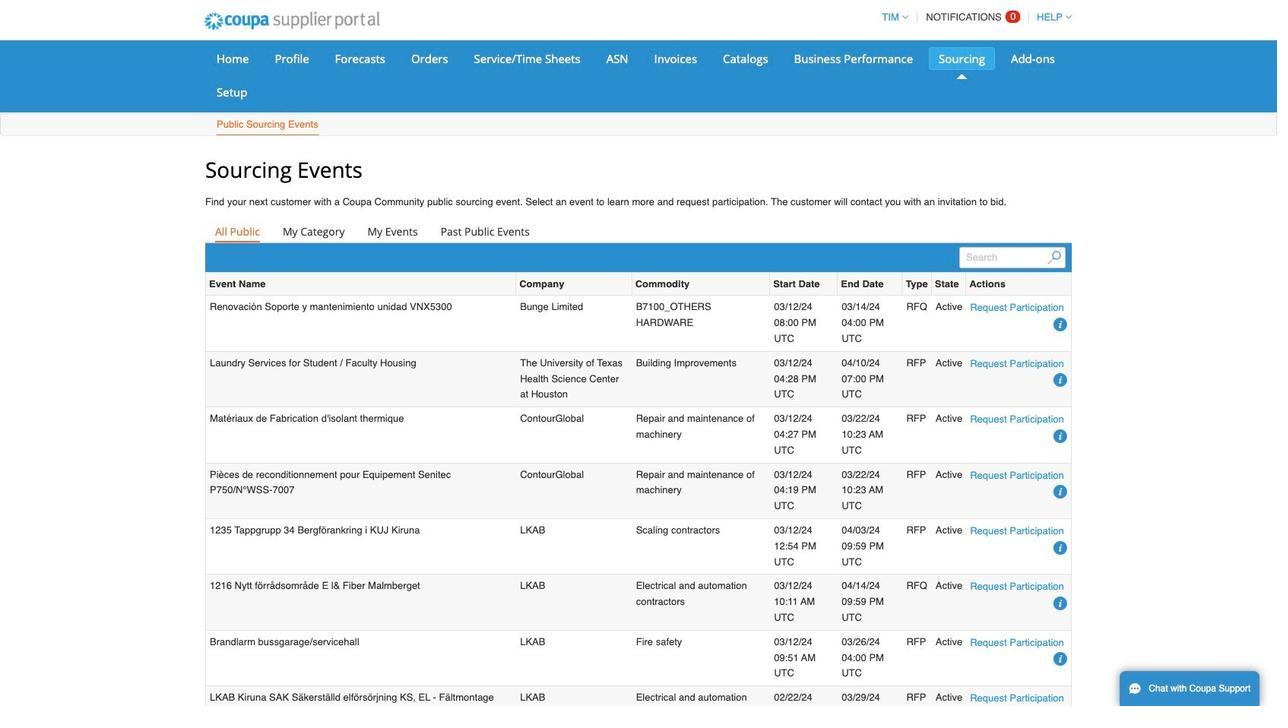 Task type: vqa. For each thing, say whether or not it's contained in the screenshot.
Users
no



Task type: describe. For each thing, give the bounding box(es) containing it.
coupa supplier portal image
[[194, 2, 390, 40]]

search image
[[1048, 251, 1061, 265]]



Task type: locate. For each thing, give the bounding box(es) containing it.
navigation
[[876, 2, 1072, 32]]

Search text field
[[960, 247, 1066, 269]]

tab list
[[205, 222, 1072, 243]]



